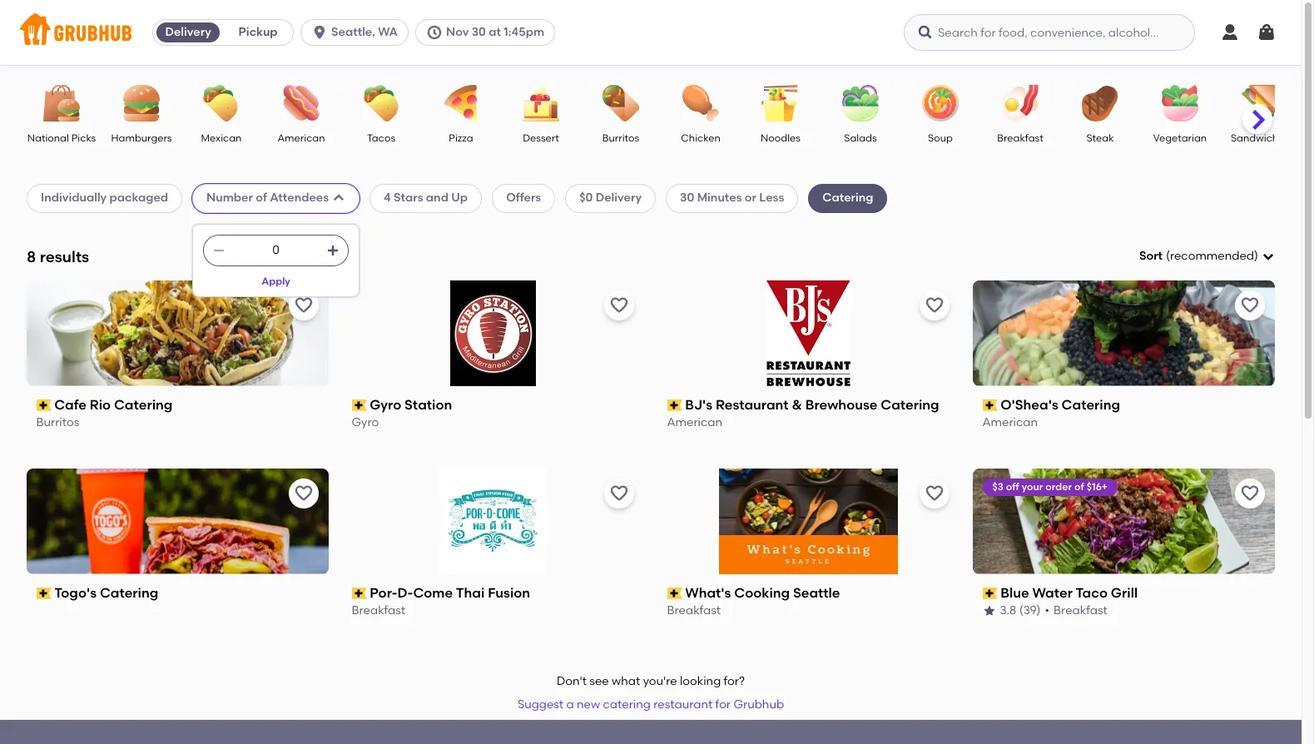 Task type: describe. For each thing, give the bounding box(es) containing it.
hamburgers
[[111, 132, 172, 144]]

gyro for gyro station
[[370, 397, 402, 413]]

brewhouse
[[806, 397, 878, 413]]

pizza image
[[432, 85, 490, 122]]

what
[[612, 674, 640, 688]]

•
[[1046, 604, 1050, 618]]

offers
[[506, 191, 541, 205]]

pickup
[[239, 25, 278, 39]]

(39)
[[1020, 604, 1041, 618]]

stars
[[394, 191, 423, 205]]

restaurant
[[654, 698, 713, 712]]

what's
[[686, 585, 732, 601]]

attendees
[[270, 191, 329, 205]]

bj's restaurant & brewhouse catering
[[686, 397, 940, 413]]

wa
[[378, 25, 398, 39]]

pizza
[[449, 132, 473, 144]]

)
[[1254, 249, 1259, 263]]

national picks
[[27, 132, 96, 144]]

water
[[1033, 585, 1073, 601]]

subscription pass image for por-d-come thai fusion
[[352, 588, 367, 599]]

subscription pass image for what's cooking seattle
[[668, 588, 682, 599]]

o'shea's catering link
[[983, 396, 1265, 415]]

por-
[[370, 585, 398, 601]]

seattle,
[[331, 25, 375, 39]]

nov
[[446, 25, 469, 39]]

results
[[40, 247, 89, 266]]

1 vertical spatial of
[[1075, 481, 1085, 492]]

seattle
[[794, 585, 841, 601]]

vegetarian
[[1154, 132, 1207, 144]]

number
[[206, 191, 253, 205]]

3.8 (39)
[[1001, 604, 1041, 618]]

at
[[489, 25, 501, 39]]

svg image right input item quantity number field
[[326, 244, 340, 257]]

0 vertical spatial burritos
[[602, 132, 639, 144]]

$3
[[993, 481, 1004, 492]]

dessert image
[[512, 85, 570, 122]]

chicken image
[[672, 85, 730, 122]]

save this restaurant image for gyro station
[[609, 295, 629, 315]]

Input item quantity number field
[[234, 236, 318, 266]]

don't
[[557, 674, 587, 688]]

togo's
[[55, 585, 97, 601]]

grubhub
[[734, 698, 784, 712]]

blue water taco grill link
[[983, 584, 1265, 603]]

gyro station link
[[352, 396, 634, 415]]

save this restaurant image for por-d-come thai fusion
[[609, 483, 629, 503]]

breakfast down "what's"
[[668, 604, 721, 618]]

grill
[[1112, 585, 1138, 601]]

4 stars and up
[[384, 191, 468, 205]]

catering inside "link"
[[100, 585, 159, 601]]

what's cooking seattle logo image
[[719, 468, 898, 574]]

up
[[451, 191, 468, 205]]

american image
[[272, 85, 330, 122]]

nov 30 at 1:45pm
[[446, 25, 544, 39]]

seattle, wa button
[[301, 19, 415, 46]]

noodles image
[[752, 85, 810, 122]]

Search for food, convenience, alcohol... search field
[[904, 14, 1195, 51]]

svg image right attendees on the top
[[332, 192, 345, 205]]

togo's catering
[[55, 585, 159, 601]]

salads
[[844, 132, 877, 144]]

sort ( recommended )
[[1139, 249, 1259, 263]]

packaged
[[109, 191, 168, 205]]

blue water taco grill
[[1001, 585, 1138, 601]]

new
[[577, 698, 600, 712]]

looking
[[680, 674, 721, 688]]

bj's restaurant & brewhouse catering link
[[668, 396, 950, 415]]

por-d-come thai fusion link
[[352, 584, 634, 603]]

a
[[566, 698, 574, 712]]

or
[[745, 191, 757, 205]]

svg image down number
[[212, 244, 226, 257]]

por-d-come thai fusion
[[370, 585, 531, 601]]

8
[[27, 247, 36, 266]]

what's cooking seattle link
[[668, 584, 950, 603]]

svg image up soup image
[[917, 24, 934, 41]]

• breakfast
[[1046, 604, 1108, 618]]

for
[[716, 698, 731, 712]]

less
[[759, 191, 784, 205]]

save this restaurant image for bj's restaurant & brewhouse catering
[[925, 295, 945, 315]]

togo's catering logo image
[[27, 468, 329, 574]]

recommended
[[1170, 249, 1254, 263]]

subscription pass image for togo's catering
[[37, 588, 51, 599]]

suggest a new catering restaurant for grubhub
[[518, 698, 784, 712]]

number of attendees
[[206, 191, 329, 205]]

noodles
[[761, 132, 801, 144]]

cooking
[[735, 585, 790, 601]]

save this restaurant button for what's cooking seattle
[[920, 478, 950, 508]]

catering
[[603, 698, 651, 712]]

subscription pass image for o'shea's catering
[[983, 400, 998, 411]]

cafe rio catering logo image
[[27, 280, 329, 386]]

subscription pass image for cafe rio catering
[[37, 400, 51, 411]]

american for o'shea's catering
[[983, 416, 1038, 430]]

picks
[[71, 132, 96, 144]]

national
[[27, 132, 69, 144]]

sandwiches image
[[1231, 85, 1289, 122]]

cafe rio catering link
[[37, 396, 319, 415]]

0 horizontal spatial save this restaurant image
[[294, 483, 314, 503]]

30 inside 8 results 'main content'
[[680, 191, 694, 205]]



Task type: locate. For each thing, give the bounding box(es) containing it.
save this restaurant image for what's cooking seattle
[[925, 483, 945, 503]]

subscription pass image for gyro station
[[352, 400, 367, 411]]

30 left at
[[472, 25, 486, 39]]

individually
[[41, 191, 107, 205]]

por-d-come thai fusion logo image
[[440, 468, 546, 574]]

american down bj's
[[668, 416, 723, 430]]

save this restaurant button for por-d-come thai fusion
[[604, 478, 634, 508]]

steak
[[1087, 132, 1114, 144]]

soup
[[928, 132, 953, 144]]

catering right togo's
[[100, 585, 159, 601]]

national picks image
[[32, 85, 91, 122]]

what's cooking seattle
[[686, 585, 841, 601]]

restaurant
[[716, 397, 789, 413]]

1 horizontal spatial american
[[668, 416, 723, 430]]

breakfast down taco
[[1054, 604, 1108, 618]]

o'shea's catering logo image
[[973, 280, 1275, 386]]

apply button
[[254, 267, 298, 297]]

svg image right )
[[1262, 250, 1275, 263]]

for?
[[724, 674, 745, 688]]

subscription pass image inside por-d-come thai fusion link
[[352, 588, 367, 599]]

burritos down "burritos" image
[[602, 132, 639, 144]]

your
[[1022, 481, 1044, 492]]

1 horizontal spatial burritos
[[602, 132, 639, 144]]

subscription pass image left the o'shea's
[[983, 400, 998, 411]]

30 minutes or less
[[680, 191, 784, 205]]

save this restaurant image for cafe rio catering
[[294, 295, 314, 315]]

minutes
[[697, 191, 742, 205]]

30 inside button
[[472, 25, 486, 39]]

save this restaurant image for o'shea's catering
[[1240, 295, 1260, 315]]

breakfast
[[997, 132, 1044, 144], [352, 604, 406, 618], [668, 604, 721, 618], [1054, 604, 1108, 618]]

of left $16+
[[1075, 481, 1085, 492]]

tacos image
[[352, 85, 410, 122]]

breakfast down por-
[[352, 604, 406, 618]]

subscription pass image for bj's restaurant & brewhouse catering
[[668, 400, 682, 411]]

4
[[384, 191, 391, 205]]

subscription pass image left togo's
[[37, 588, 51, 599]]

8 results main content
[[0, 65, 1302, 744]]

apply
[[262, 276, 290, 287]]

30 left the minutes
[[680, 191, 694, 205]]

see
[[590, 674, 609, 688]]

station
[[405, 397, 453, 413]]

bj's
[[686, 397, 713, 413]]

steak image
[[1071, 85, 1130, 122]]

1 vertical spatial delivery
[[596, 191, 642, 205]]

catering right the brewhouse
[[881, 397, 940, 413]]

1 horizontal spatial subscription pass image
[[668, 588, 682, 599]]

svg image
[[1257, 22, 1277, 42], [311, 24, 328, 41], [426, 24, 443, 41], [326, 244, 340, 257], [1262, 250, 1275, 263]]

subscription pass image
[[37, 400, 51, 411], [352, 400, 367, 411], [668, 400, 682, 411], [37, 588, 51, 599], [983, 588, 998, 599]]

3.8
[[1001, 604, 1017, 618]]

2 horizontal spatial save this restaurant image
[[1240, 295, 1260, 315]]

don't see what you're looking for?
[[557, 674, 745, 688]]

none field inside 8 results 'main content'
[[1139, 248, 1275, 265]]

delivery inside 8 results 'main content'
[[596, 191, 642, 205]]

0 horizontal spatial american
[[278, 132, 325, 144]]

svg image inside seattle, wa button
[[311, 24, 328, 41]]

d-
[[398, 585, 414, 601]]

catering down salads
[[823, 191, 874, 205]]

delivery
[[165, 25, 211, 39], [596, 191, 642, 205]]

seattle, wa
[[331, 25, 398, 39]]

individually packaged
[[41, 191, 168, 205]]

0 horizontal spatial delivery
[[165, 25, 211, 39]]

0 horizontal spatial burritos
[[37, 416, 80, 430]]

of right number
[[256, 191, 267, 205]]

come
[[414, 585, 453, 601]]

svg image left nov
[[426, 24, 443, 41]]

(
[[1166, 249, 1170, 263]]

subscription pass image for blue water taco grill
[[983, 588, 998, 599]]

0 vertical spatial of
[[256, 191, 267, 205]]

catering right the o'shea's
[[1062, 397, 1121, 413]]

blue water taco grill logo image
[[973, 468, 1275, 574]]

subscription pass image left gyro station
[[352, 400, 367, 411]]

subscription pass image left "what's"
[[668, 588, 682, 599]]

save this restaurant image
[[925, 295, 945, 315], [1240, 295, 1260, 315], [294, 483, 314, 503]]

burritos
[[602, 132, 639, 144], [37, 416, 80, 430]]

none field containing sort
[[1139, 248, 1275, 265]]

$0
[[579, 191, 593, 205]]

1 vertical spatial burritos
[[37, 416, 80, 430]]

mexican image
[[192, 85, 251, 122]]

main navigation navigation
[[0, 0, 1302, 65]]

dessert
[[523, 132, 559, 144]]

0 horizontal spatial subscription pass image
[[352, 588, 367, 599]]

gyro for gyro
[[352, 416, 379, 430]]

8 results
[[27, 247, 89, 266]]

save this restaurant button for cafe rio catering
[[289, 290, 319, 320]]

salads image
[[832, 85, 890, 122]]

gyro down gyro station
[[352, 416, 379, 430]]

order
[[1046, 481, 1073, 492]]

1 vertical spatial 30
[[680, 191, 694, 205]]

subscription pass image inside cafe rio catering link
[[37, 400, 51, 411]]

taco
[[1076, 585, 1108, 601]]

subscription pass image inside blue water taco grill "link"
[[983, 588, 998, 599]]

1:45pm
[[504, 25, 544, 39]]

pickup button
[[223, 19, 293, 46]]

None field
[[1139, 248, 1275, 265]]

chicken
[[681, 132, 721, 144]]

2 horizontal spatial american
[[983, 416, 1038, 430]]

delivery inside "button"
[[165, 25, 211, 39]]

30
[[472, 25, 486, 39], [680, 191, 694, 205]]

o'shea's catering
[[1001, 397, 1121, 413]]

delivery left pickup
[[165, 25, 211, 39]]

subscription pass image left cafe on the bottom left
[[37, 400, 51, 411]]

save this restaurant button for gyro station
[[604, 290, 634, 320]]

&
[[792, 397, 803, 413]]

0 vertical spatial delivery
[[165, 25, 211, 39]]

0 vertical spatial 30
[[472, 25, 486, 39]]

save this restaurant button
[[289, 290, 319, 320], [604, 290, 634, 320], [920, 290, 950, 320], [1235, 290, 1265, 320], [289, 478, 319, 508], [604, 478, 634, 508], [920, 478, 950, 508], [1235, 478, 1265, 508]]

suggest a new catering restaurant for grubhub button
[[510, 690, 792, 720]]

1 horizontal spatial delivery
[[596, 191, 642, 205]]

cafe
[[55, 397, 87, 413]]

$0 delivery
[[579, 191, 642, 205]]

subscription pass image left bj's
[[668, 400, 682, 411]]

save this restaurant button for o'shea's catering
[[1235, 290, 1265, 320]]

star icon image
[[983, 605, 996, 618]]

0 horizontal spatial of
[[256, 191, 267, 205]]

svg image inside 'field'
[[1262, 250, 1275, 263]]

burritos down cafe on the bottom left
[[37, 416, 80, 430]]

save this restaurant button for bj's restaurant & brewhouse catering
[[920, 290, 950, 320]]

hamburgers image
[[112, 85, 171, 122]]

tacos
[[367, 132, 395, 144]]

gyro station logo image
[[450, 280, 536, 386]]

sort
[[1139, 249, 1163, 263]]

0 vertical spatial gyro
[[370, 397, 402, 413]]

mexican
[[201, 132, 242, 144]]

bj's restaurant & brewhouse catering logo image
[[767, 280, 850, 386]]

subscription pass image inside bj's restaurant & brewhouse catering 'link'
[[668, 400, 682, 411]]

2 horizontal spatial subscription pass image
[[983, 400, 998, 411]]

svg image left seattle,
[[311, 24, 328, 41]]

catering inside 'link'
[[881, 397, 940, 413]]

svg image up 'sandwiches' image
[[1257, 22, 1277, 42]]

cafe rio catering
[[55, 397, 173, 413]]

catering right rio
[[114, 397, 173, 413]]

and
[[426, 191, 449, 205]]

rio
[[90, 397, 111, 413]]

$16+
[[1087, 481, 1108, 492]]

1 horizontal spatial of
[[1075, 481, 1085, 492]]

burritos image
[[592, 85, 650, 122]]

gyro
[[370, 397, 402, 413], [352, 416, 379, 430]]

1 horizontal spatial save this restaurant image
[[925, 295, 945, 315]]

$3 off your order of $16+
[[993, 481, 1108, 492]]

vegetarian image
[[1151, 85, 1209, 122]]

svg image inside nov 30 at 1:45pm button
[[426, 24, 443, 41]]

subscription pass image
[[983, 400, 998, 411], [352, 588, 367, 599], [668, 588, 682, 599]]

breakfast image
[[991, 85, 1050, 122]]

save this restaurant image
[[294, 295, 314, 315], [609, 295, 629, 315], [609, 483, 629, 503], [925, 483, 945, 503], [1240, 483, 1260, 503]]

american for bj's restaurant & brewhouse catering
[[668, 416, 723, 430]]

american down the o'shea's
[[983, 416, 1038, 430]]

svg image up 'sandwiches' image
[[1220, 22, 1240, 42]]

soup image
[[911, 85, 970, 122]]

subscription pass image inside togo's catering "link"
[[37, 588, 51, 599]]

subscription pass image inside o'shea's catering link
[[983, 400, 998, 411]]

delivery button
[[153, 19, 223, 46]]

of
[[256, 191, 267, 205], [1075, 481, 1085, 492]]

gyro left station
[[370, 397, 402, 413]]

nov 30 at 1:45pm button
[[415, 19, 562, 46]]

blue
[[1001, 585, 1030, 601]]

0 horizontal spatial 30
[[472, 25, 486, 39]]

subscription pass image up star icon
[[983, 588, 998, 599]]

subscription pass image inside what's cooking seattle link
[[668, 588, 682, 599]]

subscription pass image left por-
[[352, 588, 367, 599]]

catering
[[823, 191, 874, 205], [114, 397, 173, 413], [881, 397, 940, 413], [1062, 397, 1121, 413], [100, 585, 159, 601]]

suggest
[[518, 698, 564, 712]]

off
[[1007, 481, 1020, 492]]

american down american image
[[278, 132, 325, 144]]

thai
[[456, 585, 485, 601]]

1 vertical spatial gyro
[[352, 416, 379, 430]]

1 horizontal spatial 30
[[680, 191, 694, 205]]

delivery right $0
[[596, 191, 642, 205]]

subscription pass image inside gyro station link
[[352, 400, 367, 411]]

breakfast down breakfast image
[[997, 132, 1044, 144]]

togo's catering link
[[37, 584, 319, 603]]

svg image
[[1220, 22, 1240, 42], [917, 24, 934, 41], [332, 192, 345, 205], [212, 244, 226, 257]]



Task type: vqa. For each thing, say whether or not it's contained in the screenshot.
Of to the bottom
yes



